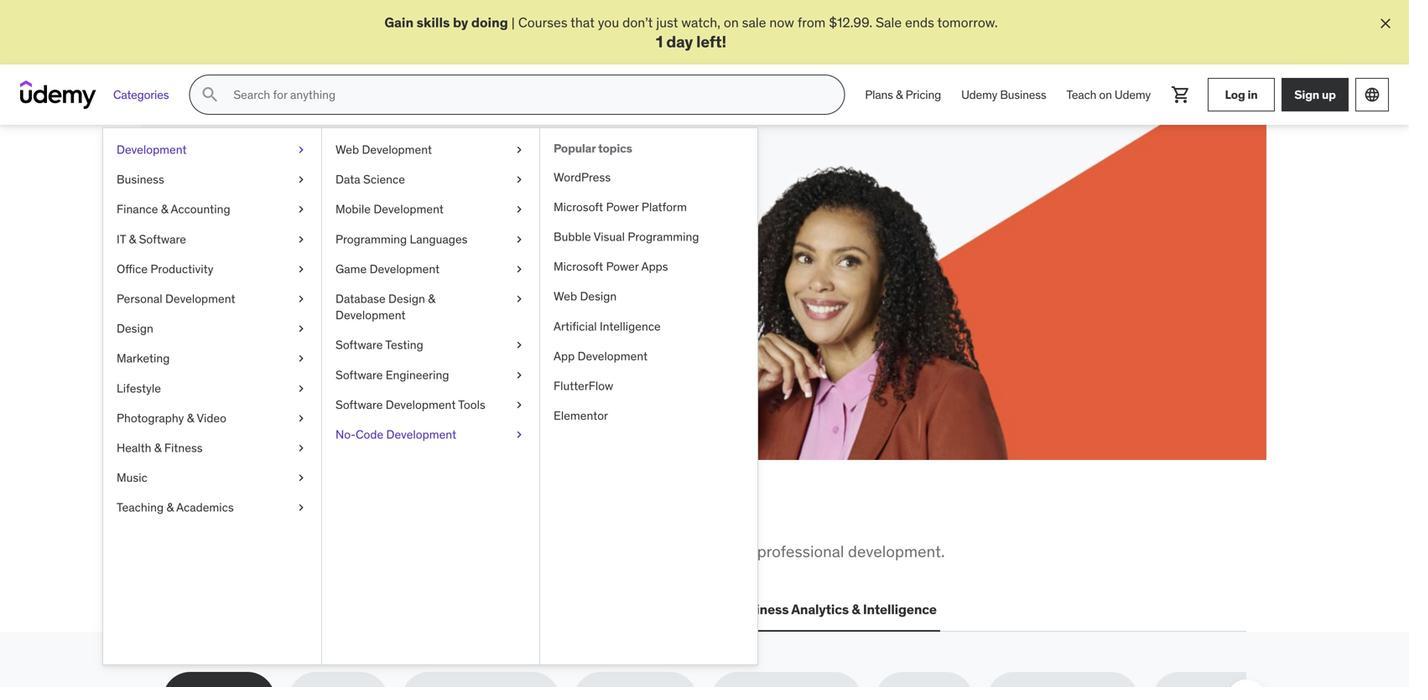 Task type: locate. For each thing, give the bounding box(es) containing it.
& for fitness
[[154, 441, 162, 456]]

1 horizontal spatial udemy
[[1115, 87, 1151, 102]]

design down learning
[[388, 292, 425, 307]]

0 horizontal spatial $12.99.
[[238, 292, 282, 309]]

1 horizontal spatial it
[[301, 602, 313, 619]]

for
[[276, 273, 292, 290]]

0 horizontal spatial udemy
[[961, 87, 998, 102]]

1 vertical spatial you
[[331, 500, 379, 535]]

1 vertical spatial data science
[[510, 602, 592, 619]]

development for software development tools
[[386, 398, 456, 413]]

xsmall image inside programming languages link
[[513, 232, 526, 248]]

0 horizontal spatial sale
[[285, 292, 311, 309]]

microsoft for microsoft power platform
[[554, 200, 603, 215]]

1 vertical spatial web
[[554, 289, 577, 304]]

software for software development tools
[[336, 398, 383, 413]]

1 horizontal spatial intelligence
[[863, 602, 937, 619]]

it for it certifications
[[301, 602, 313, 619]]

learn, practice, succeed (and save) courses for every skill in your learning journey, starting at $12.99. sale ends tomorrow.
[[223, 198, 549, 309]]

xsmall image inside business link
[[294, 172, 308, 188]]

finance
[[117, 202, 158, 217]]

0 vertical spatial data science
[[336, 172, 405, 187]]

0 horizontal spatial skills
[[254, 500, 326, 535]]

1 horizontal spatial data
[[510, 602, 540, 619]]

skills up workplace
[[254, 500, 326, 535]]

0 vertical spatial web
[[336, 142, 359, 157]]

xsmall image inside game development link
[[513, 261, 526, 278]]

programming down platform
[[628, 230, 699, 245]]

udemy right pricing
[[961, 87, 998, 102]]

web development link
[[322, 135, 539, 165]]

business inside button
[[732, 602, 789, 619]]

2 vertical spatial in
[[453, 500, 479, 535]]

tomorrow. inside learn, practice, succeed (and save) courses for every skill in your learning journey, starting at $12.99. sale ends tomorrow.
[[347, 292, 407, 309]]

data science inside button
[[510, 602, 592, 619]]

(and
[[223, 232, 282, 267]]

power for apps
[[606, 259, 639, 275]]

design down personal
[[117, 322, 153, 337]]

business up finance
[[117, 172, 164, 187]]

1 vertical spatial power
[[606, 259, 639, 275]]

xsmall image inside the software development tools link
[[513, 397, 526, 414]]

data down "our"
[[510, 602, 540, 619]]

1 microsoft from the top
[[554, 200, 603, 215]]

sale inside learn, practice, succeed (and save) courses for every skill in your learning journey, starting at $12.99. sale ends tomorrow.
[[285, 292, 311, 309]]

xsmall image for web development
[[513, 142, 526, 158]]

0 horizontal spatial data science
[[336, 172, 405, 187]]

0 horizontal spatial web
[[336, 142, 359, 157]]

health
[[117, 441, 151, 456]]

1 vertical spatial ends
[[314, 292, 344, 309]]

data inside button
[[510, 602, 540, 619]]

intelligence down 'development.'
[[863, 602, 937, 619]]

it certifications
[[301, 602, 401, 619]]

save)
[[287, 232, 353, 267]]

0 horizontal spatial intelligence
[[600, 319, 661, 334]]

sale
[[876, 14, 902, 31], [285, 292, 311, 309]]

0 horizontal spatial you
[[331, 500, 379, 535]]

1 vertical spatial courses
[[223, 273, 272, 290]]

on inside gain skills by doing | courses that you don't just watch, on sale now from $12.99. sale ends tomorrow. 1 day left!
[[724, 14, 739, 31]]

data science down web development
[[336, 172, 405, 187]]

1 udemy from the left
[[961, 87, 998, 102]]

courses up at
[[223, 273, 272, 290]]

no-
[[336, 428, 356, 443]]

visual
[[594, 230, 625, 245]]

from
[[163, 542, 200, 562]]

web inside no-code development element
[[554, 289, 577, 304]]

academics
[[176, 501, 234, 516]]

0 horizontal spatial science
[[363, 172, 405, 187]]

xsmall image for data science
[[513, 172, 526, 188]]

courses right |
[[518, 14, 568, 31]]

$12.99. for |
[[829, 14, 873, 31]]

ends inside gain skills by doing | courses that you don't just watch, on sale now from $12.99. sale ends tomorrow. 1 day left!
[[905, 14, 934, 31]]

tomorrow. inside gain skills by doing | courses that you don't just watch, on sale now from $12.99. sale ends tomorrow. 1 day left!
[[937, 14, 998, 31]]

teach on udemy
[[1067, 87, 1151, 102]]

bubble visual programming link
[[540, 222, 758, 252]]

wordpress
[[554, 170, 611, 185]]

plans
[[865, 87, 893, 102]]

1 horizontal spatial on
[[1099, 87, 1112, 102]]

xsmall image for mobile development
[[513, 202, 526, 218]]

data science down catalog at the bottom left of the page
[[510, 602, 592, 619]]

& right the health
[[154, 441, 162, 456]]

1 vertical spatial intelligence
[[863, 602, 937, 619]]

it certifications button
[[298, 590, 404, 631]]

microsoft down bubble
[[554, 259, 603, 275]]

0 horizontal spatial data
[[336, 172, 360, 187]]

& right plans
[[896, 87, 903, 102]]

productivity
[[150, 262, 213, 277]]

in up topics, on the left of the page
[[453, 500, 479, 535]]

xsmall image inside office productivity 'link'
[[294, 261, 308, 278]]

software for software testing
[[336, 338, 383, 353]]

in right log
[[1248, 87, 1258, 102]]

software
[[139, 232, 186, 247], [336, 338, 383, 353], [336, 368, 383, 383], [336, 398, 383, 413]]

development.
[[848, 542, 945, 562]]

|
[[512, 14, 515, 31]]

it inside 'button'
[[301, 602, 313, 619]]

1 horizontal spatial in
[[453, 500, 479, 535]]

& right finance
[[161, 202, 168, 217]]

0 vertical spatial ends
[[905, 14, 934, 31]]

design inside database design & development
[[388, 292, 425, 307]]

xsmall image inside personal development link
[[294, 291, 308, 308]]

microsoft down the wordpress in the left of the page
[[554, 200, 603, 215]]

1 horizontal spatial tomorrow.
[[937, 14, 998, 31]]

intelligence inside no-code development element
[[600, 319, 661, 334]]

0 horizontal spatial courses
[[223, 273, 272, 290]]

xsmall image inside marketing link
[[294, 351, 308, 367]]

1 horizontal spatial design
[[388, 292, 425, 307]]

development for game development
[[370, 262, 440, 277]]

1 vertical spatial in
[[358, 273, 368, 290]]

you right that
[[598, 14, 619, 31]]

1 horizontal spatial ends
[[905, 14, 934, 31]]

& right 'analytics'
[[852, 602, 860, 619]]

platform
[[642, 200, 687, 215]]

0 horizontal spatial ends
[[314, 292, 344, 309]]

marketing link
[[103, 344, 321, 374]]

skills left to
[[332, 542, 368, 562]]

0 vertical spatial intelligence
[[600, 319, 661, 334]]

xsmall image inside photography & video link
[[294, 411, 308, 427]]

udemy left shopping cart with 0 items image
[[1115, 87, 1151, 102]]

design up artificial intelligence
[[580, 289, 617, 304]]

2 horizontal spatial business
[[1000, 87, 1047, 102]]

1 vertical spatial science
[[542, 602, 592, 619]]

software development tools
[[336, 398, 486, 413]]

sale for save)
[[285, 292, 311, 309]]

sale inside gain skills by doing | courses that you don't just watch, on sale now from $12.99. sale ends tomorrow. 1 day left!
[[876, 14, 902, 31]]

programming
[[628, 230, 699, 245], [336, 232, 407, 247]]

0 vertical spatial sale
[[876, 14, 902, 31]]

xsmall image for personal development
[[294, 291, 308, 308]]

xsmall image inside software testing link
[[513, 338, 526, 354]]

web up mobile
[[336, 142, 359, 157]]

it left "certifications" on the left
[[301, 602, 313, 619]]

data science for data science link
[[336, 172, 405, 187]]

0 horizontal spatial it
[[117, 232, 126, 247]]

you up to
[[331, 500, 379, 535]]

1 horizontal spatial courses
[[518, 14, 568, 31]]

0 vertical spatial courses
[[518, 14, 568, 31]]

programming inside no-code development element
[[628, 230, 699, 245]]

your
[[372, 273, 397, 290]]

data
[[336, 172, 360, 187], [510, 602, 540, 619]]

1 vertical spatial it
[[301, 602, 313, 619]]

journey,
[[452, 273, 499, 290]]

shopping cart with 0 items image
[[1171, 85, 1191, 105]]

2 power from the top
[[606, 259, 639, 275]]

it up the office
[[117, 232, 126, 247]]

lifestyle link
[[103, 374, 321, 404]]

0 vertical spatial science
[[363, 172, 405, 187]]

xsmall image for business
[[294, 172, 308, 188]]

development for app development
[[578, 349, 648, 364]]

0 horizontal spatial business
[[117, 172, 164, 187]]

0 vertical spatial power
[[606, 200, 639, 215]]

software engineering
[[336, 368, 449, 383]]

from
[[798, 14, 826, 31]]

0 vertical spatial tomorrow.
[[937, 14, 998, 31]]

$12.99. inside learn, practice, succeed (and save) courses for every skill in your learning journey, starting at $12.99. sale ends tomorrow.
[[238, 292, 282, 309]]

certifications
[[315, 602, 401, 619]]

xsmall image for music
[[294, 470, 308, 487]]

1 vertical spatial sale
[[285, 292, 311, 309]]

0 horizontal spatial programming
[[336, 232, 407, 247]]

teaching & academics link
[[103, 494, 321, 523]]

all
[[163, 500, 202, 535]]

1 vertical spatial microsoft
[[554, 259, 603, 275]]

1 horizontal spatial sale
[[876, 14, 902, 31]]

xsmall image inside "database design & development" link
[[513, 291, 526, 308]]

intelligence down web design link
[[600, 319, 661, 334]]

xsmall image for game development
[[513, 261, 526, 278]]

0 vertical spatial $12.99.
[[829, 14, 873, 31]]

xsmall image for teaching & academics
[[294, 500, 308, 517]]

xsmall image inside no-code development link
[[513, 427, 526, 444]]

sale up plans
[[876, 14, 902, 31]]

0 vertical spatial in
[[1248, 87, 1258, 102]]

data science button
[[507, 590, 596, 631]]

sale down every
[[285, 292, 311, 309]]

0 vertical spatial you
[[598, 14, 619, 31]]

programming languages
[[336, 232, 468, 247]]

$12.99. down 'for' on the left top
[[238, 292, 282, 309]]

1 vertical spatial on
[[1099, 87, 1112, 102]]

web up artificial
[[554, 289, 577, 304]]

1 vertical spatial business
[[117, 172, 164, 187]]

starting
[[503, 273, 549, 290]]

software down software testing
[[336, 368, 383, 383]]

& up the office
[[129, 232, 136, 247]]

udemy business
[[961, 87, 1047, 102]]

2 horizontal spatial skills
[[417, 14, 450, 31]]

& inside database design & development
[[428, 292, 435, 307]]

web
[[336, 142, 359, 157], [554, 289, 577, 304]]

at
[[223, 292, 235, 309]]

software for software engineering
[[336, 368, 383, 383]]

critical
[[203, 542, 251, 562]]

xsmall image inside design link
[[294, 321, 308, 338]]

0 horizontal spatial in
[[358, 273, 368, 290]]

1 vertical spatial tomorrow.
[[347, 292, 407, 309]]

1 horizontal spatial you
[[598, 14, 619, 31]]

2 horizontal spatial design
[[580, 289, 617, 304]]

1 horizontal spatial science
[[542, 602, 592, 619]]

log in
[[1225, 87, 1258, 102]]

bubble
[[554, 230, 591, 245]]

science
[[363, 172, 405, 187], [542, 602, 592, 619]]

elementor
[[554, 409, 608, 424]]

finance & accounting link
[[103, 195, 321, 225]]

submit search image
[[200, 85, 220, 105]]

xsmall image inside web development link
[[513, 142, 526, 158]]

0 vertical spatial microsoft
[[554, 200, 603, 215]]

ends up pricing
[[905, 14, 934, 31]]

xsmall image inside finance & accounting link
[[294, 202, 308, 218]]

1 horizontal spatial $12.99.
[[829, 14, 873, 31]]

tomorrow. down 'your' at left
[[347, 292, 407, 309]]

business left 'analytics'
[[732, 602, 789, 619]]

artificial
[[554, 319, 597, 334]]

xsmall image for finance & accounting
[[294, 202, 308, 218]]

xsmall image inside teaching & academics link
[[294, 500, 308, 517]]

our
[[509, 542, 532, 562]]

choose a language image
[[1364, 87, 1381, 103]]

business for business analytics & intelligence
[[732, 602, 789, 619]]

xsmall image inside software engineering link
[[513, 367, 526, 384]]

1 horizontal spatial programming
[[628, 230, 699, 245]]

it & software link
[[103, 225, 321, 255]]

& down learning
[[428, 292, 435, 307]]

& for video
[[187, 411, 194, 426]]

power up bubble visual programming
[[606, 200, 639, 215]]

ends inside learn, practice, succeed (and save) courses for every skill in your learning journey, starting at $12.99. sale ends tomorrow.
[[314, 292, 344, 309]]

0 vertical spatial on
[[724, 14, 739, 31]]

2 vertical spatial skills
[[332, 542, 368, 562]]

ends down 'skill'
[[314, 292, 344, 309]]

&
[[896, 87, 903, 102], [161, 202, 168, 217], [129, 232, 136, 247], [428, 292, 435, 307], [187, 411, 194, 426], [154, 441, 162, 456], [167, 501, 174, 516], [852, 602, 860, 619]]

in inside learn, practice, succeed (and save) courses for every skill in your learning journey, starting at $12.99. sale ends tomorrow.
[[358, 273, 368, 290]]

xsmall image inside it & software link
[[294, 232, 308, 248]]

all the skills you need in one place from critical workplace skills to technical topics, our catalog supports well-rounded professional development.
[[163, 500, 945, 562]]

xsmall image for programming languages
[[513, 232, 526, 248]]

1 horizontal spatial skills
[[332, 542, 368, 562]]

courses inside gain skills by doing | courses that you don't just watch, on sale now from $12.99. sale ends tomorrow. 1 day left!
[[518, 14, 568, 31]]

skills left by
[[417, 14, 450, 31]]

0 vertical spatial skills
[[417, 14, 450, 31]]

microsoft for microsoft power apps
[[554, 259, 603, 275]]

2 horizontal spatial in
[[1248, 87, 1258, 102]]

flutterflow link
[[540, 372, 758, 402]]

$12.99. right from
[[829, 14, 873, 31]]

xsmall image inside health & fitness link
[[294, 441, 308, 457]]

on left sale on the right top
[[724, 14, 739, 31]]

software up the code
[[336, 398, 383, 413]]

app development
[[554, 349, 648, 364]]

design inside no-code development element
[[580, 289, 617, 304]]

science down web development
[[363, 172, 405, 187]]

& right teaching
[[167, 501, 174, 516]]

& inside button
[[852, 602, 860, 619]]

mobile development link
[[322, 195, 539, 225]]

1 horizontal spatial web
[[554, 289, 577, 304]]

programming up game development
[[336, 232, 407, 247]]

0 vertical spatial data
[[336, 172, 360, 187]]

xsmall image inside lifestyle link
[[294, 381, 308, 397]]

2 microsoft from the top
[[554, 259, 603, 275]]

wordpress link
[[540, 163, 758, 193]]

skills
[[417, 14, 450, 31], [254, 500, 326, 535], [332, 542, 368, 562]]

game
[[336, 262, 367, 277]]

power down bubble visual programming
[[606, 259, 639, 275]]

0 horizontal spatial on
[[724, 14, 739, 31]]

on right teach
[[1099, 87, 1112, 102]]

ends
[[905, 14, 934, 31], [314, 292, 344, 309]]

office productivity
[[117, 262, 213, 277]]

data for data science button
[[510, 602, 540, 619]]

software development tools link
[[322, 391, 539, 420]]

web design link
[[540, 282, 758, 312]]

1 vertical spatial data
[[510, 602, 540, 619]]

close image
[[1378, 15, 1394, 32]]

0 vertical spatial it
[[117, 232, 126, 247]]

xsmall image for it & software
[[294, 232, 308, 248]]

1 vertical spatial skills
[[254, 500, 326, 535]]

xsmall image for software development tools
[[513, 397, 526, 414]]

xsmall image for no-code development
[[513, 427, 526, 444]]

data for data science link
[[336, 172, 360, 187]]

well-
[[659, 542, 694, 562]]

xsmall image inside development link
[[294, 142, 308, 158]]

science inside button
[[542, 602, 592, 619]]

watch,
[[682, 14, 721, 31]]

you inside gain skills by doing | courses that you don't just watch, on sale now from $12.99. sale ends tomorrow. 1 day left!
[[598, 14, 619, 31]]

photography
[[117, 411, 184, 426]]

data science
[[336, 172, 405, 187], [510, 602, 592, 619]]

1 vertical spatial $12.99.
[[238, 292, 282, 309]]

science down catalog at the bottom left of the page
[[542, 602, 592, 619]]

xsmall image inside music link
[[294, 470, 308, 487]]

tools
[[458, 398, 486, 413]]

$12.99. inside gain skills by doing | courses that you don't just watch, on sale now from $12.99. sale ends tomorrow. 1 day left!
[[829, 14, 873, 31]]

1 power from the top
[[606, 200, 639, 215]]

1 horizontal spatial data science
[[510, 602, 592, 619]]

1 horizontal spatial business
[[732, 602, 789, 619]]

& for software
[[129, 232, 136, 247]]

software up office productivity
[[139, 232, 186, 247]]

business left teach
[[1000, 87, 1047, 102]]

tomorrow. up the udemy business at the right top of the page
[[937, 14, 998, 31]]

xsmall image
[[513, 142, 526, 158], [294, 172, 308, 188], [513, 172, 526, 188], [513, 232, 526, 248], [294, 261, 308, 278], [513, 261, 526, 278], [513, 291, 526, 308], [513, 367, 526, 384], [294, 470, 308, 487], [294, 500, 308, 517]]

& for accounting
[[161, 202, 168, 217]]

data up mobile
[[336, 172, 360, 187]]

game development
[[336, 262, 440, 277]]

software up software engineering
[[336, 338, 383, 353]]

0 horizontal spatial tomorrow.
[[347, 292, 407, 309]]

lifestyle
[[117, 381, 161, 396]]

xsmall image
[[294, 142, 308, 158], [294, 202, 308, 218], [513, 202, 526, 218], [294, 232, 308, 248], [294, 291, 308, 308], [294, 321, 308, 338], [513, 338, 526, 354], [294, 351, 308, 367], [294, 381, 308, 397], [513, 397, 526, 414], [294, 411, 308, 427], [513, 427, 526, 444], [294, 441, 308, 457]]

xsmall image inside mobile development "link"
[[513, 202, 526, 218]]

it & software
[[117, 232, 186, 247]]

in up database
[[358, 273, 368, 290]]

apps
[[641, 259, 668, 275]]

2 vertical spatial business
[[732, 602, 789, 619]]

xsmall image inside data science link
[[513, 172, 526, 188]]

development inside "link"
[[374, 202, 444, 217]]

courses inside learn, practice, succeed (and save) courses for every skill in your learning journey, starting at $12.99. sale ends tomorrow.
[[223, 273, 272, 290]]

& left the video
[[187, 411, 194, 426]]

sign up
[[1295, 87, 1336, 102]]



Task type: vqa. For each thing, say whether or not it's contained in the screenshot.
The '5:32'
no



Task type: describe. For each thing, give the bounding box(es) containing it.
sign
[[1295, 87, 1320, 102]]

music
[[117, 471, 147, 486]]

teach
[[1067, 87, 1097, 102]]

design for web
[[580, 289, 617, 304]]

xsmall image for development
[[294, 142, 308, 158]]

xsmall image for marketing
[[294, 351, 308, 367]]

now
[[770, 14, 794, 31]]

xsmall image for lifestyle
[[294, 381, 308, 397]]

1
[[656, 31, 663, 52]]

xsmall image for software testing
[[513, 338, 526, 354]]

microsoft power platform
[[554, 200, 687, 215]]

tomorrow. for |
[[937, 14, 998, 31]]

mobile development
[[336, 202, 444, 217]]

software testing
[[336, 338, 423, 353]]

video
[[197, 411, 227, 426]]

xsmall image for photography & video
[[294, 411, 308, 427]]

design link
[[103, 314, 321, 344]]

data science for data science button
[[510, 602, 592, 619]]

catalog
[[536, 542, 588, 562]]

app
[[554, 349, 575, 364]]

personal
[[117, 292, 162, 307]]

up
[[1322, 87, 1336, 102]]

supports
[[592, 542, 655, 562]]

development link
[[103, 135, 321, 165]]

web design
[[554, 289, 617, 304]]

plans & pricing link
[[855, 75, 951, 115]]

courses for (and
[[223, 273, 272, 290]]

xsmall image for health & fitness
[[294, 441, 308, 457]]

popular
[[554, 141, 596, 156]]

skill
[[331, 273, 354, 290]]

database design & development link
[[322, 285, 539, 331]]

testing
[[385, 338, 423, 353]]

web development
[[336, 142, 432, 157]]

elementor link
[[540, 402, 758, 431]]

you inside all the skills you need in one place from critical workplace skills to technical topics, our catalog supports well-rounded professional development.
[[331, 500, 379, 535]]

intelligence inside button
[[863, 602, 937, 619]]

workplace
[[255, 542, 328, 562]]

rounded
[[694, 542, 753, 562]]

app development link
[[540, 342, 758, 372]]

office productivity link
[[103, 255, 321, 285]]

development for web development
[[362, 142, 432, 157]]

development for personal development
[[165, 292, 235, 307]]

music link
[[103, 464, 321, 494]]

code
[[356, 428, 384, 443]]

business for business
[[117, 172, 164, 187]]

business link
[[103, 165, 321, 195]]

database
[[336, 292, 386, 307]]

in inside all the skills you need in one place from critical workplace skills to technical topics, our catalog supports well-rounded professional development.
[[453, 500, 479, 535]]

ends for |
[[905, 14, 934, 31]]

left!
[[696, 31, 727, 52]]

development for mobile development
[[374, 202, 444, 217]]

science for data science button
[[542, 602, 592, 619]]

teach on udemy link
[[1057, 75, 1161, 115]]

Search for anything text field
[[230, 81, 824, 109]]

learn,
[[223, 198, 310, 233]]

by
[[453, 14, 468, 31]]

pricing
[[906, 87, 941, 102]]

artificial intelligence link
[[540, 312, 758, 342]]

0 vertical spatial business
[[1000, 87, 1047, 102]]

flutterflow
[[554, 379, 613, 394]]

web for web development
[[336, 142, 359, 157]]

gain skills by doing | courses that you don't just watch, on sale now from $12.99. sale ends tomorrow. 1 day left!
[[384, 14, 998, 52]]

data science link
[[322, 165, 539, 195]]

business analytics & intelligence
[[732, 602, 937, 619]]

tomorrow. for save)
[[347, 292, 407, 309]]

personal development link
[[103, 285, 321, 314]]

skills inside gain skills by doing | courses that you don't just watch, on sale now from $12.99. sale ends tomorrow. 1 day left!
[[417, 14, 450, 31]]

photography & video link
[[103, 404, 321, 434]]

& for pricing
[[896, 87, 903, 102]]

sale for |
[[876, 14, 902, 31]]

every
[[295, 273, 328, 290]]

xsmall image for office productivity
[[294, 261, 308, 278]]

$12.99. for save)
[[238, 292, 282, 309]]

personal development
[[117, 292, 235, 307]]

it for it & software
[[117, 232, 126, 247]]

xsmall image for software engineering
[[513, 367, 526, 384]]

courses for doing
[[518, 14, 568, 31]]

teaching
[[117, 501, 164, 516]]

microsoft power apps
[[554, 259, 668, 275]]

engineering
[[386, 368, 449, 383]]

one
[[484, 500, 532, 535]]

design for database
[[388, 292, 425, 307]]

ends for save)
[[314, 292, 344, 309]]

game development link
[[322, 255, 539, 285]]

professional
[[757, 542, 844, 562]]

0 horizontal spatial design
[[117, 322, 153, 337]]

power for platform
[[606, 200, 639, 215]]

to
[[371, 542, 386, 562]]

web for web design
[[554, 289, 577, 304]]

xsmall image for design
[[294, 321, 308, 338]]

no-code development element
[[539, 129, 758, 665]]

development inside database design & development
[[336, 308, 406, 323]]

microsoft power platform link
[[540, 193, 758, 222]]

xsmall image for database design & development
[[513, 291, 526, 308]]

udemy image
[[20, 81, 96, 109]]

day
[[666, 31, 693, 52]]

plans & pricing
[[865, 87, 941, 102]]

programming languages link
[[322, 225, 539, 255]]

software testing link
[[322, 331, 539, 361]]

don't
[[623, 14, 653, 31]]

sign up link
[[1282, 78, 1349, 112]]

categories
[[113, 87, 169, 102]]

science for data science link
[[363, 172, 405, 187]]

technical
[[389, 542, 454, 562]]

accounting
[[171, 202, 230, 217]]

photography & video
[[117, 411, 227, 426]]

no-code development link
[[322, 420, 539, 450]]

2 udemy from the left
[[1115, 87, 1151, 102]]

analytics
[[791, 602, 849, 619]]

health & fitness
[[117, 441, 203, 456]]

marketing
[[117, 351, 170, 366]]

no-code development
[[336, 428, 456, 443]]

& for academics
[[167, 501, 174, 516]]

sale
[[742, 14, 766, 31]]



